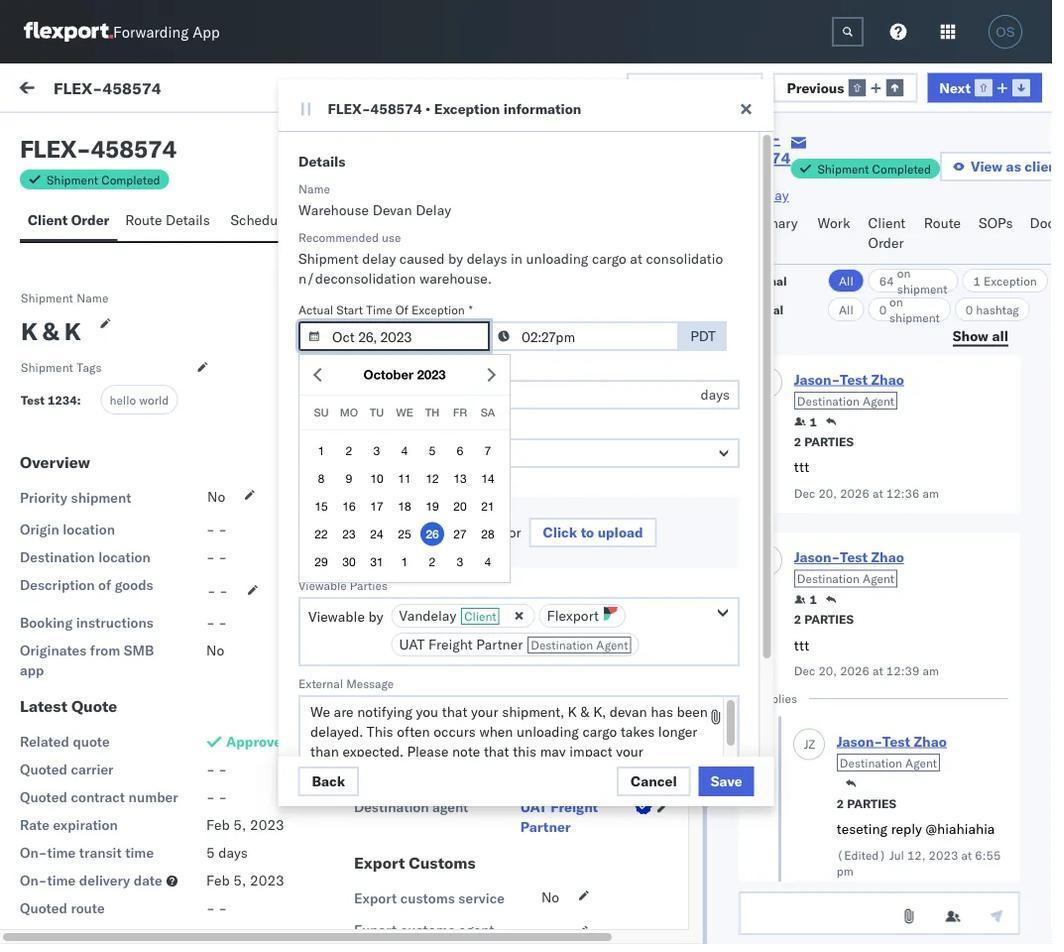 Task type: describe. For each thing, give the bounding box(es) containing it.
next button
[[928, 73, 1042, 102]]

1 vertical spatial delivery
[[79, 872, 130, 889]]

2 resize handle column header from the left
[[551, 166, 575, 944]]

2026, up export customs service on the bottom
[[404, 856, 442, 873]]

vandelay for vandelay
[[732, 186, 789, 204]]

schedule button
[[223, 202, 300, 241]]

0 vertical spatial *
[[468, 302, 472, 317]]

pm up uat freight partner destination agent
[[488, 588, 509, 605]]

cargo
[[354, 489, 392, 506]]

quoted for quoted route
[[20, 900, 67, 917]]

shipment down flex
[[47, 172, 98, 187]]

message down seller
[[346, 676, 393, 691]]

cancel button
[[617, 767, 691, 796]]

1 5, from the top
[[233, 816, 246, 834]]

2 dec 8, 2026, 6:38 pm pst from the top
[[359, 856, 529, 873]]

external message
[[298, 676, 393, 691]]

bol button
[[300, 202, 344, 241]]

1 dec 8, 2026, 6:38 pm pst from the top
[[359, 766, 529, 784]]

2023 inside teseting reply @hiahiahia (edited)  jul 12, 2023 at 6:55 pm
[[929, 848, 959, 862]]

27
[[454, 527, 467, 541]]

2 parties button for ttt dec 20, 2026 at 12:39 am
[[794, 610, 854, 627]]

0 horizontal spatial parties
[[350, 578, 387, 593]]

17
[[370, 499, 384, 513]]

ttt dec 20, 2026 at 12:39 am
[[794, 636, 939, 678]]

pst right "12:35"
[[522, 320, 547, 337]]

1 horizontal spatial shipment completed
[[818, 161, 931, 176]]

1 button right 31 button
[[393, 550, 417, 574]]

sops
[[979, 214, 1013, 232]]

on- for on-time delivery date
[[20, 872, 47, 889]]

service
[[459, 890, 505, 907]]

6 button
[[448, 439, 472, 463]]

delay
[[362, 250, 395, 267]]

1 button up '8' button
[[309, 439, 333, 463]]

schedule
[[231, 211, 289, 229]]

shipment up 'work'
[[818, 161, 869, 176]]

exception left the root
[[298, 419, 351, 434]]

or
[[508, 524, 521, 541]]

2 for ttt dec 20, 2026 at 12:39 am
[[794, 612, 802, 627]]

flexport international llc link
[[505, 750, 656, 790]]

show
[[953, 327, 989, 344]]

2026, up destination agent
[[404, 766, 442, 784]]

and
[[414, 524, 438, 541]]

jason-test zhao destination agent for ttt dec 20, 2026 at 12:36 am
[[794, 370, 904, 408]]

replies
[[761, 691, 797, 706]]

related for related quote
[[20, 733, 69, 750]]

pm up service
[[480, 856, 501, 873]]

31
[[370, 555, 384, 569]]

internal (0)
[[133, 126, 211, 143]]

upload document
[[294, 138, 413, 156]]

exception up dec 20, 2026, 12:35 am pst at the top of page
[[411, 302, 464, 317]]

1 right 31 button
[[401, 555, 408, 569]]

overview
[[20, 452, 90, 472]]

forwarding for forwarding app
[[113, 22, 189, 41]]

jason-test zhao destination agent for ttt dec 20, 2026 at 12:39 am
[[794, 549, 904, 586]]

th
[[425, 406, 440, 419]]

estimated transit time impact
[[298, 361, 462, 375]]

20, for dec 20, 2026, 12:33 am pst
[[387, 409, 409, 427]]

uat for uat freight partner
[[520, 798, 547, 816]]

uat freight partner destination agent
[[399, 636, 628, 653]]

0 for hashtag
[[966, 302, 973, 317]]

order for the right client order button
[[868, 234, 904, 251]]

2 down the exception root cause *
[[346, 444, 352, 458]]

0 horizontal spatial client order button
[[20, 202, 117, 241]]

pm up "file"
[[488, 498, 509, 516]]

external for external message
[[298, 676, 343, 691]]

2 for ttt dec 20, 2026 at 12:36 am
[[794, 434, 802, 449]]

1 vertical spatial 3 button
[[448, 550, 472, 574]]

cause
[[383, 419, 417, 434]]

forwarding agents
[[354, 714, 498, 734]]

at inside ttt dec 20, 2026 at 12:36 am
[[873, 486, 883, 500]]

5 for 5 days
[[206, 844, 215, 861]]

21 button
[[476, 494, 500, 518]]

@ for @ linjia test
[[60, 785, 71, 802]]

dec 20, 2026, 12:33 am pst
[[359, 409, 547, 427]]

agents
[[444, 714, 498, 734]]

message list
[[230, 126, 316, 143]]

files
[[337, 478, 363, 492]]

8 replies
[[751, 691, 797, 706]]

quoted route
[[20, 900, 105, 917]]

18
[[398, 499, 411, 513]]

quoted for quoted contract number
[[20, 789, 67, 806]]

destination inside uat freight partner destination agent
[[530, 638, 593, 653]]

1 button up ttt dec 20, 2026 at 12:39 am
[[794, 592, 817, 608]]

1 exception
[[973, 273, 1037, 288]]

1 horizontal spatial 4 button
[[476, 550, 500, 574]]

3 8, from the top
[[387, 856, 400, 873]]

upload document button
[[280, 133, 524, 163]]

customs for service
[[400, 890, 455, 907]]

month  2023-10 element
[[306, 437, 503, 576]]

viewable for viewable by
[[308, 608, 364, 625]]

2026, left 6:39
[[404, 677, 442, 694]]

back button
[[298, 767, 359, 796]]

Please type here (tag users with @) text field
[[298, 695, 739, 789]]

19
[[426, 499, 439, 513]]

on for 0
[[890, 294, 903, 309]]

flex- inside "link"
[[732, 128, 781, 148]]

approved
[[226, 733, 290, 750]]

su
[[314, 406, 329, 419]]

2 test from the top
[[60, 606, 84, 623]]

1 horizontal spatial 2 button
[[421, 550, 444, 574]]

flex- 458574 link
[[732, 128, 791, 168]]

agent for destination agent
[[433, 798, 468, 816]]

20, for dec 20, 2026, 12:36 am pst
[[387, 231, 409, 248]]

8, for test
[[387, 766, 400, 784]]

warehouse
[[298, 201, 369, 219]]

all button for 64
[[828, 269, 864, 293]]

2 for teseting reply @hiahiahia (edited)  jul 12, 2023 at 6:55 pm
[[837, 796, 844, 811]]

12:35
[[455, 320, 493, 337]]

click
[[543, 524, 577, 541]]

0 horizontal spatial 2 button
[[337, 439, 361, 463]]

world
[[139, 392, 169, 407]]

2026, up vandelay client
[[412, 588, 451, 605]]

0 horizontal spatial *
[[421, 419, 425, 434]]

15
[[315, 499, 328, 513]]

0 horizontal spatial 12:36
[[455, 231, 493, 248]]

6:39
[[446, 677, 476, 694]]

20, inside ttt dec 20, 2026 at 12:36 am
[[819, 486, 837, 500]]

0 horizontal spatial client
[[28, 211, 68, 229]]

messages button
[[435, 202, 516, 241]]

previous button
[[773, 73, 918, 102]]

8 button
[[309, 467, 333, 490]]

file exception
[[658, 79, 750, 96]]

nominated
[[410, 559, 493, 579]]

20, inside ttt dec 20, 2026 at 12:39 am
[[819, 664, 837, 678]]

time for delivery
[[47, 872, 76, 889]]

of
[[98, 576, 111, 594]]

1 jason-test zhao from the top
[[96, 215, 201, 232]]

quoted for quoted carrier
[[20, 761, 67, 778]]

forwarding for forwarding agents
[[354, 714, 440, 734]]

2 vertical spatial date
[[134, 872, 162, 889]]

route for route
[[924, 214, 961, 232]]

partner for uat freight partner
[[520, 818, 571, 836]]

export customs
[[354, 853, 476, 873]]

2026, left fr
[[412, 409, 451, 427]]

description of goods
[[20, 576, 153, 594]]

export for export customs agent
[[354, 921, 397, 939]]

at inside teseting reply @hiahiahia (edited)  jul 12, 2023 at 6:55 pm
[[962, 848, 972, 862]]

exception up hashtag
[[984, 273, 1037, 288]]

28 button
[[476, 522, 500, 546]]

2 vertical spatial shipment
[[71, 489, 131, 506]]

jason-test zhao button for ttt dec 20, 2026 at 12:39 am
[[794, 549, 904, 566]]

file
[[485, 524, 505, 541]]

location for origin location
[[63, 521, 115, 538]]

at inside recommended use shipment delay caused by delays in unloading cargo at consolidatio n/deconsolidation warehouse.
[[630, 250, 642, 267]]

work for my
[[57, 76, 108, 104]]

2026, up caused
[[412, 231, 451, 248]]

pm down agents
[[480, 766, 501, 784]]

documents button
[[344, 202, 435, 241]]

pm right 6:39
[[480, 677, 501, 694]]

date for cargo ready date
[[435, 489, 464, 506]]

exception right •
[[434, 100, 500, 118]]

shipment up test 1234 :
[[21, 360, 73, 374]]

3 for the top 3 button
[[374, 444, 380, 458]]

consolidatio
[[646, 250, 723, 267]]

all for 0
[[839, 302, 854, 317]]

1 button up ttt dec 20, 2026 at 12:36 am on the right of page
[[794, 414, 817, 429]]

2026 for ttt dec 20, 2026 at 12:39 am
[[840, 664, 870, 678]]

12:33
[[455, 409, 493, 427]]

1 up 0 hashtag
[[973, 273, 981, 288]]

5 button
[[421, 439, 444, 463]]

order for the left client order button
[[71, 211, 109, 229]]

2 parties button for teseting reply @hiahiahia (edited)  jul 12, 2023 at 6:55 pm
[[837, 794, 897, 811]]

3 jason-test zhao from the top
[[96, 393, 201, 411]]

warehouse.
[[419, 270, 491, 287]]

summary
[[739, 214, 798, 232]]

quoted carrier
[[20, 761, 114, 778]]

all button for 0
[[828, 298, 864, 321]]

1 feb 5, 2023 from the top
[[206, 816, 284, 834]]

international
[[505, 771, 591, 788]]

pst up or
[[513, 498, 537, 516]]

on-time transit time
[[20, 844, 154, 861]]

0 horizontal spatial shipment completed
[[47, 172, 160, 187]]

1 horizontal spatial completed
[[872, 161, 931, 176]]

4 jason-test zhao from the top
[[96, 483, 201, 500]]

am for 12:36
[[497, 231, 519, 248]]

freight for uat freight partner
[[551, 798, 598, 816]]

message up internal (0)
[[147, 81, 205, 99]]

0 vertical spatial 3 button
[[365, 439, 389, 463]]

2 down 26
[[429, 555, 436, 569]]

use
[[381, 230, 401, 245]]

quote
[[73, 733, 110, 750]]

message down flex - 458574
[[61, 172, 109, 187]]

2 horizontal spatial client
[[868, 214, 906, 232]]

2 parties for ttt dec 20, 2026 at 12:39 am
[[794, 612, 854, 627]]

2 dec 17, 2026, 6:47 pm pst from the top
[[359, 588, 537, 605]]

details inside route details button
[[166, 211, 210, 229]]

time right transit
[[125, 844, 154, 861]]

vandelay for vandelay client
[[399, 607, 456, 624]]

1 horizontal spatial delivery
[[398, 521, 449, 538]]

destination up description
[[20, 549, 95, 566]]

pst up "unloading"
[[522, 231, 547, 248]]

ttt inside ttt dec 20, 2026 at 12:39 am
[[794, 636, 810, 654]]

we
[[396, 406, 413, 419]]

drag and drop a file or
[[381, 524, 521, 541]]

1 up ttt dec 20, 2026 at 12:39 am
[[810, 592, 817, 607]]

no filters applied
[[253, 81, 362, 99]]

destination up ttt dec 20, 2026 at 12:36 am on the right of page
[[797, 393, 860, 408]]

2 feb 5, 2023 from the top
[[206, 872, 284, 889]]

1 test from the top
[[60, 517, 84, 534]]

4 for the right the 4 button
[[485, 555, 491, 569]]

recommended use shipment delay caused by delays in unloading cargo at consolidatio n/deconsolidation warehouse.
[[298, 230, 723, 287]]

2026, up "impact"
[[412, 320, 451, 337]]

seller
[[354, 652, 391, 669]]

file
[[658, 79, 682, 96]]

0 horizontal spatial name
[[77, 290, 109, 305]]

unloading
[[526, 250, 588, 267]]

2026, up and
[[412, 498, 451, 516]]

flexport. image
[[24, 22, 113, 42]]

liu
[[101, 695, 123, 713]]

flexport for flexport international llc
[[505, 751, 560, 768]]

flexport for flexport
[[547, 607, 599, 624]]

from
[[90, 642, 120, 659]]

on-time delivery date
[[20, 872, 162, 889]]

am for ttt dec 20, 2026 at 12:39 am
[[923, 664, 939, 678]]

exception
[[685, 79, 750, 96]]

1 up '8' button
[[318, 444, 325, 458]]

destination down origin agent
[[354, 798, 429, 816]]

pst down uat freight partner destination agent
[[504, 677, 529, 694]]

list
[[292, 126, 316, 143]]

29
[[315, 555, 328, 569]]

dec inside ttt dec 20, 2026 at 12:36 am
[[794, 486, 816, 500]]

show all
[[953, 327, 1009, 344]]

0 vertical spatial 4 button
[[393, 439, 417, 463]]

parties for teseting reply @hiahiahia (edited)  jul 12, 2023 at 6:55 pm
[[847, 796, 897, 811]]

1 horizontal spatial client order button
[[861, 205, 916, 264]]

delays
[[466, 250, 507, 267]]

1 vertical spatial by
[[368, 608, 383, 625]]



Task type: locate. For each thing, give the bounding box(es) containing it.
client order button down flex
[[20, 202, 117, 241]]

2 customs from the top
[[400, 921, 455, 939]]

0 horizontal spatial by
[[368, 608, 383, 625]]

2 quoted from the top
[[20, 789, 67, 806]]

(0) inside 'button'
[[185, 126, 211, 143]]

location for destination location
[[98, 549, 151, 566]]

1 0 from the left
[[879, 302, 887, 317]]

name inside name warehouse devan delay
[[298, 181, 330, 196]]

1 horizontal spatial (0)
[[185, 126, 211, 143]]

flexport button
[[539, 604, 625, 628]]

am for ttt dec 20, 2026 at 12:36 am
[[923, 486, 939, 500]]

(0) inside button
[[87, 126, 113, 143]]

show all button
[[941, 321, 1021, 351]]

1 all button from the top
[[828, 269, 864, 293]]

shipment completed up 'work'
[[818, 161, 931, 176]]

route details
[[125, 211, 210, 229]]

2 17, from the top
[[387, 588, 409, 605]]

shipment down recommended
[[298, 250, 358, 267]]

shipment for 0 on shipment
[[890, 310, 940, 325]]

jason-test zhao down smb
[[96, 661, 201, 678]]

0 horizontal spatial 3
[[374, 444, 380, 458]]

my
[[20, 76, 51, 104]]

3 resize handle column header from the left
[[777, 166, 800, 944]]

2 vertical spatial parties
[[847, 796, 897, 811]]

client inside vandelay client
[[464, 609, 496, 624]]

name
[[298, 181, 330, 196], [77, 290, 109, 305]]

12
[[426, 472, 439, 485]]

am for 12:35
[[497, 320, 519, 337]]

1 vertical spatial order
[[868, 234, 904, 251]]

sa
[[481, 406, 495, 419]]

freight inside uat freight partner
[[551, 798, 598, 816]]

vandelay down nominated
[[399, 607, 456, 624]]

destination up ttt dec 20, 2026 at 12:39 am
[[797, 571, 860, 586]]

1 dec 17, 2026, 6:47 pm pst from the top
[[359, 498, 537, 516]]

jason-test zhao destination agent down ttt dec 20, 2026 at 12:36 am on the right of page
[[794, 549, 904, 586]]

1 8, from the top
[[387, 677, 400, 694]]

shipment up k & k
[[21, 290, 73, 305]]

8, for liu
[[387, 677, 400, 694]]

shipment name
[[21, 290, 109, 305]]

resize handle column header
[[326, 166, 350, 944], [551, 166, 575, 944], [777, 166, 800, 944], [1002, 166, 1026, 944]]

internal for internal (0)
[[133, 126, 182, 143]]

7 button
[[476, 439, 500, 463]]

external (0) button
[[24, 117, 125, 156]]

(0)
[[87, 126, 113, 143], [185, 126, 211, 143]]

route for route details
[[125, 211, 162, 229]]

external left shipper
[[298, 676, 343, 691]]

feb down 5 days
[[206, 872, 230, 889]]

viewable down viewable parties
[[308, 608, 364, 625]]

pst up uat freight partner destination agent
[[513, 588, 537, 605]]

external
[[32, 126, 84, 143], [739, 273, 787, 288], [298, 676, 343, 691]]

hello
[[110, 392, 136, 407]]

pst up unknown text field
[[522, 409, 547, 427]]

0 vertical spatial viewable
[[298, 578, 346, 593]]

export down export customs service on the bottom
[[354, 921, 397, 939]]

5 inside button
[[429, 444, 436, 458]]

jason-test zhao destination agent up ttt dec 20, 2026 at 12:36 am on the right of page
[[794, 370, 904, 408]]

0 horizontal spatial 5
[[206, 844, 215, 861]]

0 vertical spatial 17,
[[387, 498, 409, 516]]

8 jason-test zhao from the top
[[96, 840, 201, 857]]

on inside the 64 on shipment
[[897, 265, 911, 280]]

agent up customs
[[433, 798, 468, 816]]

0 horizontal spatial (0)
[[87, 126, 113, 143]]

uat inside uat freight partner
[[520, 798, 547, 816]]

0 horizontal spatial external
[[32, 126, 84, 143]]

2 button down "26" button
[[421, 550, 444, 574]]

route button
[[916, 205, 971, 264]]

1 feb from the top
[[206, 816, 230, 834]]

2 vertical spatial jason-test zhao button
[[837, 733, 947, 750]]

Unknown text field
[[298, 438, 739, 468]]

1 vertical spatial details
[[166, 211, 210, 229]]

3 quoted from the top
[[20, 900, 67, 917]]

client down flex
[[28, 211, 68, 229]]

on for 64
[[897, 265, 911, 280]]

26
[[426, 527, 439, 541]]

time for start
[[366, 302, 392, 317]]

1 vertical spatial all button
[[828, 298, 864, 321]]

1 vertical spatial *
[[421, 419, 425, 434]]

priority
[[20, 489, 67, 506]]

cargo
[[592, 250, 626, 267]]

@ linjia test
[[60, 785, 142, 802]]

(0) for internal (0)
[[185, 126, 211, 143]]

pst up service
[[504, 856, 529, 873]]

related for related work item/shipment
[[810, 172, 851, 187]]

jason-test zhao button for ttt dec 20, 2026 at 12:36 am
[[794, 370, 904, 388]]

viewable down 29 button
[[298, 578, 346, 593]]

shipment down the 64 on shipment
[[890, 310, 940, 325]]

0 down 64
[[879, 302, 887, 317]]

1 horizontal spatial order
[[868, 234, 904, 251]]

jason-test zhao down tags
[[96, 393, 201, 411]]

partner for uat freight partner destination agent
[[476, 636, 522, 653]]

Enter integers only number field
[[298, 380, 739, 410]]

origin for origin location
[[20, 521, 59, 538]]

0 vertical spatial dec 17, 2026, 6:47 pm pst
[[359, 498, 537, 516]]

8, left customs
[[387, 856, 400, 873]]

18 button
[[393, 494, 417, 518]]

MMM D, YYYY text field
[[298, 321, 489, 351]]

3 for the bottom 3 button
[[457, 555, 464, 569]]

26 button
[[421, 522, 444, 546]]

4 for the 4 button to the top
[[401, 444, 408, 458]]

1
[[973, 273, 981, 288], [810, 414, 817, 429], [318, 444, 325, 458], [401, 555, 408, 569], [810, 592, 817, 607]]

1 vertical spatial 4 button
[[476, 550, 500, 574]]

3 am from the top
[[497, 409, 519, 427]]

message left list
[[230, 126, 289, 143]]

1 all from the top
[[839, 273, 854, 288]]

test down description
[[60, 606, 84, 623]]

viewable for viewable parties
[[298, 578, 346, 593]]

jason-test zhao destination agent for teseting reply @hiahiahia (edited)  jul 12, 2023 at 6:55 pm
[[837, 733, 947, 770]]

1 horizontal spatial route
[[924, 214, 961, 232]]

route inside "button"
[[924, 214, 961, 232]]

route inside button
[[125, 211, 162, 229]]

4 button down 28 button
[[476, 550, 500, 574]]

agent for teseting reply @hiahiahia (edited)  jul 12, 2023 at 6:55 pm
[[906, 755, 937, 770]]

message
[[147, 81, 205, 99], [230, 126, 289, 143], [61, 172, 109, 187], [346, 676, 393, 691]]

2 export from the top
[[354, 890, 397, 907]]

2 vertical spatial 8,
[[387, 856, 400, 873]]

1 6:38 from the top
[[446, 766, 476, 784]]

shipper
[[354, 679, 404, 697]]

1 vertical spatial internal
[[739, 302, 784, 317]]

1 2026 from the top
[[840, 486, 870, 500]]

8 for 8 replies
[[751, 691, 758, 706]]

:
[[77, 393, 81, 408]]

on- down rate
[[20, 844, 47, 861]]

14
[[481, 472, 495, 485]]

k right &
[[64, 316, 81, 346]]

external for external (0)
[[32, 126, 84, 143]]

expiration
[[53, 816, 118, 834]]

1 vertical spatial 8
[[751, 691, 758, 706]]

1 vertical spatial forwarding
[[354, 714, 440, 734]]

0 hashtag
[[966, 302, 1019, 317]]

1 horizontal spatial uat
[[520, 798, 547, 816]]

agent down flexport button
[[596, 638, 628, 653]]

ttt inside ttt dec 20, 2026 at 12:36 am
[[794, 458, 810, 476]]

0 up show
[[966, 302, 973, 317]]

0 vertical spatial 8,
[[387, 677, 400, 694]]

time right transit
[[396, 361, 422, 375]]

4 button down cause
[[393, 439, 417, 463]]

root
[[355, 419, 380, 434]]

24 button
[[365, 522, 389, 546]]

6:38 down agents
[[446, 766, 476, 784]]

•
[[426, 100, 431, 118]]

* left th
[[421, 419, 425, 434]]

1 6:47 from the top
[[455, 498, 485, 516]]

1 vertical spatial 6:38
[[446, 856, 476, 873]]

@ tao liu
[[60, 695, 123, 713]]

details down list
[[298, 153, 345, 170]]

0 horizontal spatial delivery
[[79, 872, 130, 889]]

flexport inside "flexport international llc"
[[505, 751, 560, 768]]

goods
[[115, 576, 153, 594]]

flexport inside button
[[547, 607, 599, 624]]

1 horizontal spatial by
[[448, 250, 463, 267]]

uat for uat freight partner destination agent
[[399, 636, 424, 653]]

0 on shipment
[[879, 294, 940, 325]]

0 horizontal spatial completed
[[101, 172, 160, 187]]

(0) for external (0)
[[87, 126, 113, 143]]

2 0 from the left
[[966, 302, 973, 317]]

0 horizontal spatial time
[[366, 302, 392, 317]]

forwarding left app
[[113, 22, 189, 41]]

feb 5, 2023 down days
[[206, 872, 284, 889]]

2 am from the top
[[923, 664, 939, 678]]

2 8, from the top
[[387, 766, 400, 784]]

internal down message button
[[133, 126, 182, 143]]

partner inside uat freight partner
[[520, 818, 571, 836]]

uat right buyer
[[399, 636, 424, 653]]

0 horizontal spatial client order
[[28, 211, 109, 229]]

0 vertical spatial delivery
[[398, 521, 449, 538]]

2 feb from the top
[[206, 872, 230, 889]]

quoted up rate
[[20, 789, 67, 806]]

dec 17, 2026, 6:47 pm pst up drag and drop a file or
[[359, 498, 537, 516]]

20, for dec 20, 2026, 12:35 am pst
[[387, 320, 409, 337]]

2 k from the left
[[64, 316, 81, 346]]

8 left "9"
[[318, 472, 325, 485]]

tags
[[77, 360, 102, 374]]

1 k from the left
[[21, 316, 37, 346]]

shipment inside 0 on shipment
[[890, 310, 940, 325]]

flex-458574 • exception information
[[328, 100, 582, 118]]

j
[[68, 217, 71, 229], [761, 374, 766, 389], [68, 396, 71, 408], [68, 485, 71, 497], [761, 552, 766, 567], [68, 574, 71, 586], [804, 736, 809, 751], [68, 753, 71, 765], [68, 842, 71, 854], [68, 931, 71, 944]]

1 vertical spatial work
[[855, 172, 881, 187]]

3 button down 27 button
[[448, 550, 472, 574]]

0 horizontal spatial work
[[57, 76, 108, 104]]

0 inside 0 on shipment
[[879, 302, 887, 317]]

client
[[28, 211, 68, 229], [868, 214, 906, 232], [464, 609, 496, 624]]

1 up ttt dec 20, 2026 at 12:36 am on the right of page
[[810, 414, 817, 429]]

date for target delivery date
[[452, 521, 481, 538]]

all button left 0 on shipment
[[828, 298, 864, 321]]

app
[[193, 22, 220, 41]]

route down item/shipment
[[924, 214, 961, 232]]

1 vertical spatial external
[[739, 273, 787, 288]]

shipment inside the 64 on shipment
[[897, 281, 947, 296]]

1 vertical spatial export
[[354, 890, 397, 907]]

origin for origin agent
[[354, 751, 393, 768]]

1 horizontal spatial 5
[[429, 444, 436, 458]]

forwarding
[[113, 22, 189, 41], [354, 714, 440, 734]]

0 vertical spatial dec 8, 2026, 6:38 pm pst
[[359, 766, 529, 784]]

2 parties for teseting reply @hiahiahia (edited)  jul 12, 2023 at 6:55 pm
[[837, 796, 897, 811]]

flex- 458574
[[732, 128, 791, 168], [809, 231, 903, 248], [809, 320, 903, 337], [809, 409, 903, 427], [809, 498, 903, 516], [809, 588, 903, 605], [809, 677, 903, 694], [809, 766, 903, 784], [809, 856, 903, 873]]

* up "12:35"
[[468, 302, 472, 317]]

jason-test zhao destination agent
[[794, 370, 904, 408], [794, 549, 904, 586], [837, 733, 947, 770]]

details
[[298, 153, 345, 170], [166, 211, 210, 229]]

am inside ttt dec 20, 2026 at 12:36 am
[[923, 486, 939, 500]]

0 horizontal spatial 8
[[318, 472, 325, 485]]

1 resize handle column header from the left
[[326, 166, 350, 944]]

1 @ from the top
[[60, 695, 71, 713]]

1 customs from the top
[[400, 890, 455, 907]]

2 2026 from the top
[[840, 664, 870, 678]]

1 am from the top
[[923, 486, 939, 500]]

30 button
[[337, 550, 361, 574]]

0 vertical spatial forwarding
[[113, 22, 189, 41]]

1 vertical spatial 2026
[[840, 664, 870, 678]]

partner down international at bottom
[[520, 818, 571, 836]]

location up destination location
[[63, 521, 115, 538]]

1 horizontal spatial parties
[[497, 559, 551, 579]]

8 left replies
[[751, 691, 758, 706]]

agent for ttt dec 20, 2026 at 12:39 am
[[863, 571, 895, 586]]

start
[[336, 302, 363, 317]]

0 vertical spatial by
[[448, 250, 463, 267]]

4 down 28
[[485, 555, 491, 569]]

completed down flex - 458574
[[101, 172, 160, 187]]

freight for uat freight partner destination agent
[[428, 636, 472, 653]]

save button
[[699, 767, 754, 796]]

parties for ttt dec 20, 2026 at 12:36 am
[[805, 434, 854, 449]]

@ for @ tao liu
[[60, 695, 71, 713]]

sops button
[[971, 205, 1022, 264]]

1 horizontal spatial details
[[298, 153, 345, 170]]

1 vertical spatial time
[[396, 361, 422, 375]]

2026 for ttt dec 20, 2026 at 12:36 am
[[840, 486, 870, 500]]

1 vertical spatial 12:36
[[887, 486, 920, 500]]

6:38 up service
[[446, 856, 476, 873]]

1 vertical spatial 2 parties button
[[794, 610, 854, 627]]

0 horizontal spatial freight
[[428, 636, 472, 653]]

2 (0) from the left
[[185, 126, 211, 143]]

1 horizontal spatial 0
[[966, 302, 973, 317]]

related down latest
[[20, 733, 69, 750]]

@ down quoted carrier
[[60, 785, 71, 802]]

1 vertical spatial feb
[[206, 872, 230, 889]]

12:36 inside ttt dec 20, 2026 at 12:36 am
[[887, 486, 920, 500]]

os button
[[983, 9, 1029, 55]]

agent for ttt dec 20, 2026 at 12:36 am
[[863, 393, 895, 408]]

7 jason-test zhao from the top
[[96, 750, 201, 768]]

time for transit
[[396, 361, 422, 375]]

1 17, from the top
[[387, 498, 409, 516]]

1 (0) from the left
[[87, 126, 113, 143]]

jason-test zhao up tags
[[96, 304, 201, 321]]

latest quote
[[20, 696, 117, 716]]

k
[[21, 316, 37, 346], [64, 316, 81, 346]]

0 horizontal spatial vandelay
[[399, 607, 456, 624]]

8 for 8
[[318, 472, 325, 485]]

2 @ from the top
[[60, 785, 71, 802]]

external for external
[[739, 273, 787, 288]]

ready
[[396, 489, 432, 506]]

8 inside button
[[318, 472, 325, 485]]

0 horizontal spatial 4
[[401, 444, 408, 458]]

1 vertical spatial date
[[452, 521, 481, 538]]

2026 inside ttt dec 20, 2026 at 12:36 am
[[840, 486, 870, 500]]

1 horizontal spatial vandelay
[[732, 186, 789, 204]]

jason-test zhao down number on the bottom of the page
[[96, 840, 201, 857]]

2026 inside ttt dec 20, 2026 at 12:39 am
[[840, 664, 870, 678]]

freight down vandelay client
[[428, 636, 472, 653]]

2 on- from the top
[[20, 872, 47, 889]]

jason-test zhao button for teseting reply @hiahiahia (edited)  jul 12, 2023 at 6:55 pm
[[837, 733, 947, 750]]

all left 0 on shipment
[[839, 302, 854, 317]]

on down 64
[[890, 294, 903, 309]]

7
[[485, 444, 491, 458]]

upload
[[294, 138, 341, 156]]

1 vertical spatial shipment
[[890, 310, 940, 325]]

0 horizontal spatial 3 button
[[365, 439, 389, 463]]

shipment completed down flex - 458574
[[47, 172, 160, 187]]

-
[[76, 134, 91, 164], [584, 320, 593, 337], [584, 409, 593, 427], [584, 498, 593, 516], [542, 520, 550, 537], [550, 520, 559, 537], [206, 521, 215, 538], [219, 521, 227, 538], [206, 549, 215, 566], [219, 549, 227, 566], [207, 582, 216, 600], [220, 582, 228, 600], [584, 588, 593, 605], [541, 596, 549, 613], [553, 596, 561, 613], [206, 614, 215, 631], [219, 614, 227, 631], [541, 624, 549, 641], [553, 624, 561, 641], [541, 652, 549, 669], [553, 652, 561, 669], [584, 677, 593, 694], [541, 679, 549, 697], [553, 679, 561, 697], [206, 761, 215, 778], [219, 761, 227, 778], [206, 789, 215, 806], [219, 789, 227, 806], [206, 900, 215, 917], [219, 900, 227, 917], [541, 921, 549, 939], [553, 921, 561, 939]]

0 vertical spatial 12:36
[[455, 231, 493, 248]]

at inside ttt dec 20, 2026 at 12:39 am
[[873, 664, 883, 678]]

uat down international at bottom
[[520, 798, 547, 816]]

2 parties button for ttt dec 20, 2026 at 12:36 am
[[794, 432, 854, 449]]

1 horizontal spatial client order
[[868, 214, 906, 251]]

destination up 'teseting'
[[840, 755, 902, 770]]

1 vertical spatial jason-test zhao destination agent
[[794, 549, 904, 586]]

1 vertical spatial jason-test zhao button
[[794, 549, 904, 566]]

2 6:47 from the top
[[455, 588, 485, 605]]

no
[[253, 81, 271, 99], [207, 488, 225, 505], [206, 642, 224, 659], [542, 889, 560, 906]]

1 horizontal spatial freight
[[551, 798, 598, 816]]

agent inside uat freight partner destination agent
[[596, 638, 628, 653]]

4 down cause
[[401, 444, 408, 458]]

dec 8, 2026, 6:38 pm pst up export customs service on the bottom
[[359, 856, 529, 873]]

1 horizontal spatial work
[[855, 172, 881, 187]]

agent
[[397, 751, 433, 768], [433, 798, 468, 816], [459, 921, 495, 939]]

jason-test zhao up instructions
[[96, 572, 201, 589]]

teseting
[[837, 820, 888, 838]]

pst up uat freight partner
[[504, 766, 529, 784]]

2 all from the top
[[839, 302, 854, 317]]

jason-test zhao destination agent up reply
[[837, 733, 947, 770]]

1 vertical spatial agent
[[433, 798, 468, 816]]

3 export from the top
[[354, 921, 397, 939]]

2 jason-test zhao from the top
[[96, 304, 201, 321]]

1 am from the top
[[497, 231, 519, 248]]

16
[[343, 499, 356, 513]]

0 horizontal spatial forwarding
[[113, 22, 189, 41]]

6 jason-test zhao from the top
[[96, 661, 201, 678]]

origin agent
[[354, 751, 433, 768]]

&
[[43, 316, 59, 346]]

origin down the "priority"
[[20, 521, 59, 538]]

0 vertical spatial details
[[298, 153, 345, 170]]

quoted
[[20, 761, 67, 778], [20, 789, 67, 806], [20, 900, 67, 917]]

related quote
[[20, 733, 110, 750]]

external inside button
[[32, 126, 84, 143]]

3 down 27
[[457, 555, 464, 569]]

agent for origin agent
[[397, 751, 433, 768]]

impact
[[425, 361, 462, 375]]

all button left 64
[[828, 269, 864, 293]]

0 horizontal spatial details
[[166, 211, 210, 229]]

by inside recommended use shipment delay caused by delays in unloading cargo at consolidatio n/deconsolidation warehouse.
[[448, 250, 463, 267]]

shipment for 64 on shipment
[[897, 281, 947, 296]]

october 2023
[[363, 367, 446, 382]]

2 parties
[[794, 434, 854, 449], [794, 612, 854, 627], [837, 796, 897, 811]]

0 vertical spatial related
[[810, 172, 851, 187]]

2 all button from the top
[[828, 298, 864, 321]]

12,
[[907, 848, 926, 862]]

1 quoted from the top
[[20, 761, 67, 778]]

am inside ttt dec 20, 2026 at 12:39 am
[[923, 664, 939, 678]]

on inside 0 on shipment
[[890, 294, 903, 309]]

completed up route "button"
[[872, 161, 931, 176]]

viewable parties
[[298, 578, 387, 593]]

customs
[[400, 890, 455, 907], [400, 921, 455, 939]]

customs for agent
[[400, 921, 455, 939]]

location up goods
[[98, 549, 151, 566]]

4 resize handle column header from the left
[[1002, 166, 1026, 944]]

1 export from the top
[[354, 853, 405, 873]]

0 vertical spatial all
[[839, 273, 854, 288]]

0 vertical spatial all button
[[828, 269, 864, 293]]

--
[[542, 520, 559, 537]]

1 horizontal spatial *
[[468, 302, 472, 317]]

view
[[971, 158, 1003, 175]]

-- : -- -- text field
[[488, 321, 679, 351]]

(edited)
[[837, 848, 887, 862]]

1 horizontal spatial origin
[[354, 751, 393, 768]]

1 vertical spatial freight
[[551, 798, 598, 816]]

internal for internal
[[739, 302, 784, 317]]

0 vertical spatial location
[[63, 521, 115, 538]]

jason-test zhao button down ttt dec 20, 2026 at 12:36 am on the right of page
[[794, 549, 904, 566]]

9 button
[[337, 467, 361, 490]]

2 parties button up ttt dec 20, 2026 at 12:36 am on the right of page
[[794, 432, 854, 449]]

0 vertical spatial vandelay
[[732, 186, 789, 204]]

client order down flex
[[28, 211, 109, 229]]

linjia
[[74, 785, 110, 802]]

2 am from the top
[[497, 320, 519, 337]]

dec inside ttt dec 20, 2026 at 12:39 am
[[794, 664, 816, 678]]

1 vertical spatial am
[[497, 320, 519, 337]]

export for export customs
[[354, 853, 405, 873]]

all for 64
[[839, 273, 854, 288]]

am up in
[[497, 231, 519, 248]]

am right "12:35"
[[497, 320, 519, 337]]

5 for 5
[[429, 444, 436, 458]]

0 for on
[[879, 302, 887, 317]]

work for related
[[855, 172, 881, 187]]

time for transit
[[47, 844, 76, 861]]

shipment inside recommended use shipment delay caused by delays in unloading cargo at consolidatio n/deconsolidation warehouse.
[[298, 250, 358, 267]]

5 up 12
[[429, 444, 436, 458]]

5 left days
[[206, 844, 215, 861]]

parties down 31
[[350, 578, 387, 593]]

completed
[[872, 161, 931, 176], [101, 172, 160, 187]]

tao
[[74, 695, 97, 713]]

2 vertical spatial agent
[[459, 921, 495, 939]]

jason-test zhao down flex - 458574
[[96, 215, 201, 232]]

am for 12:33
[[497, 409, 519, 427]]

2 parties for ttt dec 20, 2026 at 12:36 am
[[794, 434, 854, 449]]

8, down seller
[[387, 677, 400, 694]]

order inside client order
[[868, 234, 904, 251]]

1 vertical spatial 2 parties
[[794, 612, 854, 627]]

5 jason-test zhao from the top
[[96, 572, 201, 589]]

0 vertical spatial test
[[60, 517, 84, 534]]

0 horizontal spatial 4 button
[[393, 439, 417, 463]]

forwarding app
[[113, 22, 220, 41]]

caused
[[399, 250, 444, 267]]

pm
[[837, 863, 854, 878]]

parties for ttt dec 20, 2026 at 12:39 am
[[805, 612, 854, 627]]

target
[[354, 521, 394, 538]]

transit
[[356, 361, 392, 375]]

on- for on-time transit time
[[20, 844, 47, 861]]

1 horizontal spatial 12:36
[[887, 486, 920, 500]]

flexport up international at bottom
[[505, 751, 560, 768]]

0 vertical spatial time
[[366, 302, 392, 317]]

smb
[[124, 642, 154, 659]]

1 vertical spatial 17,
[[387, 588, 409, 605]]

uat freight partner link
[[520, 797, 656, 837]]

64
[[879, 273, 894, 288]]

priority shipment
[[20, 489, 131, 506]]

0 vertical spatial 6:38
[[446, 766, 476, 784]]

2 6:38 from the top
[[446, 856, 476, 873]]

documents
[[352, 211, 423, 229]]

1 on- from the top
[[20, 844, 47, 861]]

export for export customs service
[[354, 890, 397, 907]]

0 horizontal spatial internal
[[133, 126, 182, 143]]

2023
[[417, 367, 446, 382], [591, 488, 626, 505], [250, 816, 284, 834], [929, 848, 959, 862], [250, 872, 284, 889]]

None text field
[[832, 17, 864, 47], [739, 892, 1021, 935], [832, 17, 864, 47], [739, 892, 1021, 935]]

2 5, from the top
[[233, 872, 246, 889]]

origin
[[20, 521, 59, 538], [354, 751, 393, 768]]

1 vertical spatial 4
[[485, 555, 491, 569]]

2 parties up 'teseting'
[[837, 796, 897, 811]]

0 vertical spatial name
[[298, 181, 330, 196]]

0 horizontal spatial k
[[21, 316, 37, 346]]

2 vertical spatial jason-test zhao destination agent
[[837, 733, 947, 770]]

1 vertical spatial origin
[[354, 751, 393, 768]]

internal inside 'button'
[[133, 126, 182, 143]]

1 vertical spatial flexport
[[505, 751, 560, 768]]

1 horizontal spatial client
[[464, 609, 496, 624]]

quoted contract number
[[20, 789, 178, 806]]

0 vertical spatial work
[[57, 76, 108, 104]]



Task type: vqa. For each thing, say whether or not it's contained in the screenshot.
leftmost due
no



